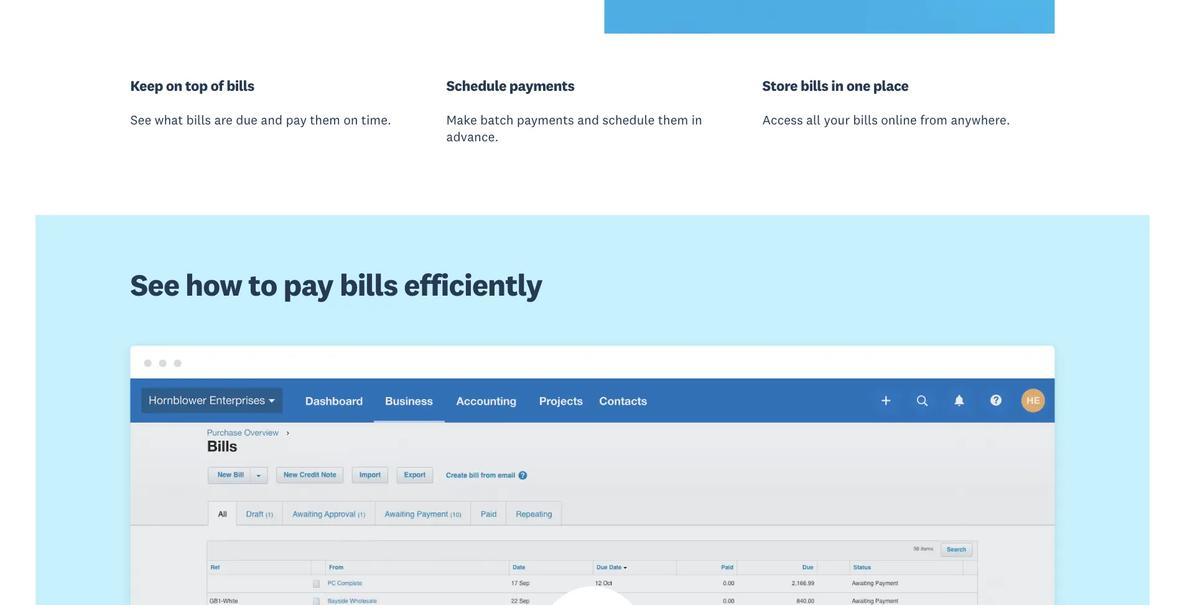 Task type: locate. For each thing, give the bounding box(es) containing it.
see how to pay bills efficiently
[[130, 266, 543, 304]]

schedule
[[603, 112, 655, 128]]

0 vertical spatial in
[[832, 76, 844, 94]]

and left schedule
[[578, 112, 599, 128]]

1 vertical spatial see
[[130, 266, 179, 304]]

1 vertical spatial payments
[[517, 112, 574, 128]]

efficiently
[[404, 266, 543, 304]]

keep on top of bills
[[130, 76, 254, 94]]

how
[[186, 266, 242, 304]]

and right due on the top
[[261, 112, 283, 128]]

see what bills are due and pay them on time.
[[130, 112, 391, 128]]

0 vertical spatial see
[[130, 112, 151, 128]]

on
[[166, 76, 182, 94], [344, 112, 358, 128]]

1 and from the left
[[261, 112, 283, 128]]

on left time.
[[344, 112, 358, 128]]

0 horizontal spatial on
[[166, 76, 182, 94]]

1 horizontal spatial them
[[658, 112, 689, 128]]

all
[[807, 112, 821, 128]]

1 horizontal spatial and
[[578, 112, 599, 128]]

see left what
[[130, 112, 151, 128]]

2 see from the top
[[130, 266, 179, 304]]

in
[[832, 76, 844, 94], [692, 112, 703, 128]]

see left how
[[130, 266, 179, 304]]

1 horizontal spatial on
[[344, 112, 358, 128]]

see
[[130, 112, 151, 128], [130, 266, 179, 304]]

store
[[763, 76, 798, 94]]

on left top
[[166, 76, 182, 94]]

1 see from the top
[[130, 112, 151, 128]]

schedule
[[447, 76, 507, 94]]

pay right to
[[284, 266, 334, 304]]

1 vertical spatial in
[[692, 112, 703, 128]]

payments
[[510, 76, 575, 94], [517, 112, 574, 128]]

payments right batch
[[517, 112, 574, 128]]

0 horizontal spatial in
[[692, 112, 703, 128]]

them
[[310, 112, 340, 128], [658, 112, 689, 128]]

0 horizontal spatial and
[[261, 112, 283, 128]]

pay
[[286, 112, 307, 128], [284, 266, 334, 304]]

schedule payments
[[447, 76, 575, 94]]

make
[[447, 112, 477, 128]]

them left time.
[[310, 112, 340, 128]]

2 them from the left
[[658, 112, 689, 128]]

top
[[185, 76, 208, 94]]

to
[[248, 266, 277, 304]]

1 vertical spatial pay
[[284, 266, 334, 304]]

bills
[[227, 76, 254, 94], [801, 76, 829, 94], [186, 112, 211, 128], [854, 112, 878, 128], [340, 266, 398, 304]]

2 and from the left
[[578, 112, 599, 128]]

due
[[236, 112, 258, 128]]

of
[[211, 76, 224, 94]]

1 vertical spatial on
[[344, 112, 358, 128]]

payments up make batch payments and schedule them in advance.
[[510, 76, 575, 94]]

0 horizontal spatial them
[[310, 112, 340, 128]]

them inside make batch payments and schedule them in advance.
[[658, 112, 689, 128]]

them right schedule
[[658, 112, 689, 128]]

anywhere.
[[951, 112, 1011, 128]]

pay right due on the top
[[286, 112, 307, 128]]

your
[[824, 112, 850, 128]]

and
[[261, 112, 283, 128], [578, 112, 599, 128]]



Task type: describe. For each thing, give the bounding box(es) containing it.
0 vertical spatial pay
[[286, 112, 307, 128]]

payments inside make batch payments and schedule them in advance.
[[517, 112, 574, 128]]

in inside make batch payments and schedule them in advance.
[[692, 112, 703, 128]]

a small stack of unopened envelopes containing bills. image
[[605, 0, 1055, 34]]

make batch payments and schedule them in advance.
[[447, 112, 703, 145]]

access all your bills online from anywhere.
[[763, 112, 1011, 128]]

from
[[921, 112, 948, 128]]

0 vertical spatial payments
[[510, 76, 575, 94]]

what
[[155, 112, 183, 128]]

one
[[847, 76, 871, 94]]

see for see what bills are due and pay them on time.
[[130, 112, 151, 128]]

keep
[[130, 76, 163, 94]]

batch
[[481, 112, 514, 128]]

time.
[[362, 112, 391, 128]]

advance.
[[447, 129, 499, 145]]

online
[[882, 112, 917, 128]]

see for see how to pay bills efficiently
[[130, 266, 179, 304]]

1 horizontal spatial in
[[832, 76, 844, 94]]

1 them from the left
[[310, 112, 340, 128]]

0 vertical spatial on
[[166, 76, 182, 94]]

store bills in one place
[[763, 76, 909, 94]]

place
[[874, 76, 909, 94]]

are
[[214, 112, 233, 128]]

and inside make batch payments and schedule them in advance.
[[578, 112, 599, 128]]

access
[[763, 112, 803, 128]]



Task type: vqa. For each thing, say whether or not it's contained in the screenshot.
Financial
no



